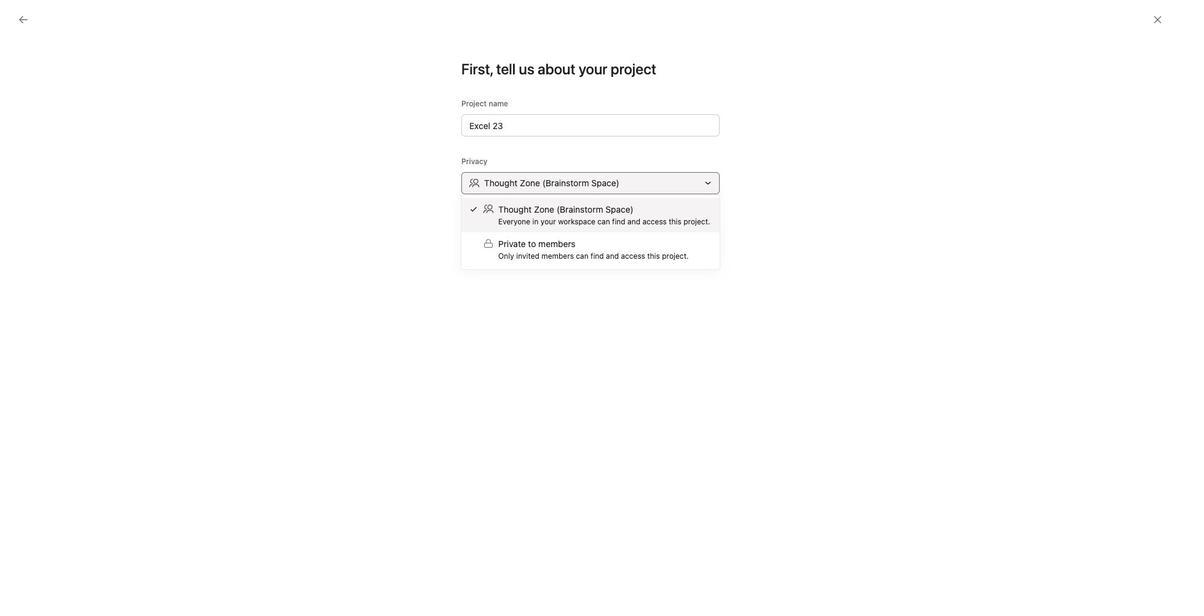 Task type: describe. For each thing, give the bounding box(es) containing it.
close image
[[1154, 15, 1163, 25]]

hide sidebar image
[[16, 10, 26, 20]]



Task type: vqa. For each thing, say whether or not it's contained in the screenshot.
text field
yes



Task type: locate. For each thing, give the bounding box(es) containing it.
list item
[[685, 509, 716, 540]]

go back image
[[18, 15, 28, 25]]

option
[[462, 198, 720, 233]]

None text field
[[462, 114, 720, 137]]



